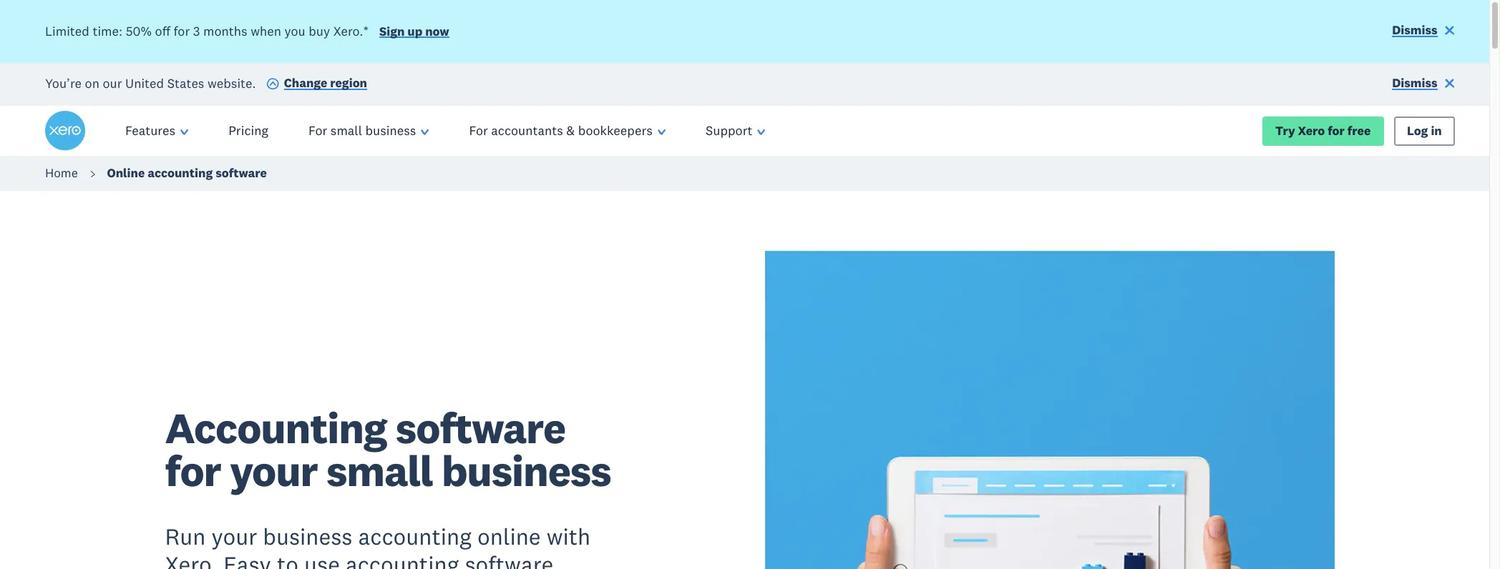Task type: vqa. For each thing, say whether or not it's contained in the screenshot.
'Free'
yes



Task type: locate. For each thing, give the bounding box(es) containing it.
log
[[1407, 123, 1428, 139]]

0 horizontal spatial for
[[308, 123, 327, 139]]

0 vertical spatial your
[[230, 444, 318, 498]]

1 vertical spatial dismiss
[[1392, 75, 1438, 91]]

change
[[284, 75, 327, 91]]

for down change region button
[[308, 123, 327, 139]]

1 vertical spatial dismiss button
[[1392, 75, 1455, 94]]

for
[[308, 123, 327, 139], [469, 123, 488, 139]]

log in link
[[1394, 116, 1455, 146]]

1 horizontal spatial for
[[469, 123, 488, 139]]

try xero for free
[[1276, 123, 1371, 139]]

dismiss for you're on our united states website.
[[1392, 75, 1438, 91]]

buy
[[309, 23, 330, 39]]

3
[[193, 23, 200, 39]]

for for for small business
[[308, 123, 327, 139]]

run your business accounting online with xero. easy to use accounting software
[[165, 523, 591, 570]]

home link
[[45, 166, 78, 181]]

for for for accountants & bookkeepers
[[469, 123, 488, 139]]

&
[[566, 123, 575, 139]]

for for accounting software for your small business
[[165, 444, 221, 498]]

online
[[477, 523, 541, 551]]

0 vertical spatial dismiss button
[[1392, 22, 1455, 41]]

region
[[330, 75, 367, 91]]

business for run your business accounting online with xero. easy to use accounting software
[[263, 523, 353, 551]]

1 horizontal spatial software
[[396, 401, 565, 455]]

breadcrumbs element
[[0, 156, 1500, 191]]

dismiss button for limited time: 50% off for 3 months when you buy xero.*
[[1392, 22, 1455, 41]]

accounting software for your small business
[[165, 401, 611, 498]]

2 dismiss from the top
[[1392, 75, 1438, 91]]

business inside run your business accounting online with xero. easy to use accounting software
[[263, 523, 353, 551]]

off
[[155, 23, 170, 39]]

1 vertical spatial small
[[326, 444, 433, 498]]

sign up now link
[[379, 23, 449, 42]]

now
[[425, 23, 449, 39]]

for accountants & bookkeepers
[[469, 123, 653, 139]]

for accountants & bookkeepers button
[[449, 106, 686, 156]]

0 horizontal spatial business
[[263, 523, 353, 551]]

free
[[1348, 123, 1371, 139]]

1 vertical spatial business
[[442, 444, 611, 498]]

home
[[45, 166, 78, 181]]

2 dismiss button from the top
[[1392, 75, 1455, 94]]

for for try xero for free
[[1328, 123, 1345, 139]]

xero.
[[165, 550, 218, 570]]

0 vertical spatial dismiss
[[1392, 22, 1438, 38]]

50%
[[126, 23, 152, 39]]

for small business button
[[288, 106, 449, 156]]

1 vertical spatial software
[[396, 401, 565, 455]]

limited time: 50% off for 3 months when you buy xero.*
[[45, 23, 369, 39]]

1 dismiss button from the top
[[1392, 22, 1455, 41]]

for
[[174, 23, 190, 39], [1328, 123, 1345, 139], [165, 444, 221, 498]]

software
[[216, 166, 267, 181], [396, 401, 565, 455]]

0 horizontal spatial software
[[216, 166, 267, 181]]

time:
[[93, 23, 122, 39]]

easy
[[223, 550, 271, 570]]

1 horizontal spatial business
[[365, 123, 416, 139]]

dismiss button for you're on our united states website.
[[1392, 75, 1455, 94]]

your inside run your business accounting online with xero. easy to use accounting software
[[211, 523, 257, 551]]

for left 3
[[174, 23, 190, 39]]

small
[[331, 123, 362, 139], [326, 444, 433, 498]]

software inside "accounting software for your small business"
[[396, 401, 565, 455]]

our
[[103, 75, 122, 91]]

for up run
[[165, 444, 221, 498]]

you're
[[45, 75, 82, 91]]

0 vertical spatial software
[[216, 166, 267, 181]]

1 for from the left
[[308, 123, 327, 139]]

2 vertical spatial business
[[263, 523, 353, 551]]

online accounting software
[[107, 166, 267, 181]]

for left accountants
[[469, 123, 488, 139]]

your
[[230, 444, 318, 498], [211, 523, 257, 551]]

dismiss button
[[1392, 22, 1455, 41], [1392, 75, 1455, 94]]

dismiss
[[1392, 22, 1438, 38], [1392, 75, 1438, 91]]

accountants
[[491, 123, 563, 139]]

pricing
[[228, 123, 268, 139]]

pricing link
[[208, 106, 288, 156]]

2 for from the left
[[469, 123, 488, 139]]

1 vertical spatial your
[[211, 523, 257, 551]]

business inside dropdown button
[[365, 123, 416, 139]]

1 vertical spatial for
[[1328, 123, 1345, 139]]

2 vertical spatial for
[[165, 444, 221, 498]]

business
[[365, 123, 416, 139], [442, 444, 611, 498], [263, 523, 353, 551]]

for small business
[[308, 123, 416, 139]]

2 horizontal spatial business
[[442, 444, 611, 498]]

try xero for free link
[[1262, 116, 1384, 146]]

accounting
[[148, 166, 213, 181], [358, 523, 472, 551], [346, 550, 459, 570]]

0 vertical spatial small
[[331, 123, 362, 139]]

bookkeepers
[[578, 123, 653, 139]]

0 vertical spatial business
[[365, 123, 416, 139]]

for inside "accounting software for your small business"
[[165, 444, 221, 498]]

for inside try xero for free link
[[1328, 123, 1345, 139]]

for left free
[[1328, 123, 1345, 139]]

small inside 'for small business' dropdown button
[[331, 123, 362, 139]]

1 dismiss from the top
[[1392, 22, 1438, 38]]



Task type: describe. For each thing, give the bounding box(es) containing it.
support button
[[686, 106, 786, 156]]

software inside breadcrumbs element
[[216, 166, 267, 181]]

try
[[1276, 123, 1295, 139]]

up
[[408, 23, 423, 39]]

dismiss for limited time: 50% off for 3 months when you buy xero.*
[[1392, 22, 1438, 38]]

a chart of income and expenses displays in xero's online accounting software on a tablet. image
[[765, 252, 1335, 570]]

xero homepage image
[[45, 111, 85, 151]]

accounting
[[165, 401, 387, 455]]

sign
[[379, 23, 405, 39]]

website.
[[208, 75, 256, 91]]

xero
[[1298, 123, 1325, 139]]

small inside "accounting software for your small business"
[[326, 444, 433, 498]]

0 vertical spatial for
[[174, 23, 190, 39]]

you
[[285, 23, 305, 39]]

online
[[107, 166, 145, 181]]

features
[[125, 123, 175, 139]]

on
[[85, 75, 99, 91]]

months
[[203, 23, 247, 39]]

support
[[706, 123, 753, 139]]

log in
[[1407, 123, 1442, 139]]

limited
[[45, 23, 89, 39]]

united
[[125, 75, 164, 91]]

use
[[304, 550, 340, 570]]

business for for small business
[[365, 123, 416, 139]]

to
[[277, 550, 298, 570]]

with
[[547, 523, 591, 551]]

online accounting software link
[[107, 166, 267, 181]]

business inside "accounting software for your small business"
[[442, 444, 611, 498]]

run
[[165, 523, 206, 551]]

your inside "accounting software for your small business"
[[230, 444, 318, 498]]

when
[[251, 23, 281, 39]]

xero.*
[[333, 23, 369, 39]]

sign up now
[[379, 23, 449, 39]]

change region button
[[266, 75, 367, 94]]

states
[[167, 75, 204, 91]]

change region
[[284, 75, 367, 91]]

you're on our united states website.
[[45, 75, 256, 91]]

in
[[1431, 123, 1442, 139]]

accounting inside breadcrumbs element
[[148, 166, 213, 181]]

features button
[[105, 106, 208, 156]]



